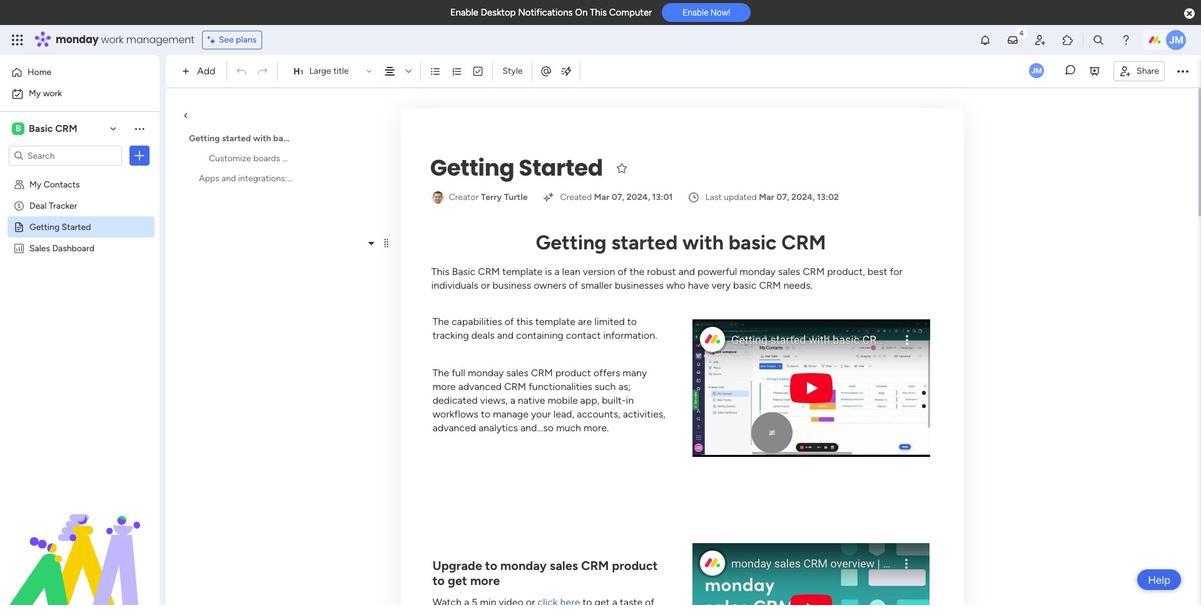 Task type: vqa. For each thing, say whether or not it's contained in the screenshot.
lottie animation element
yes



Task type: describe. For each thing, give the bounding box(es) containing it.
powerful
[[698, 266, 737, 278]]

terry
[[481, 192, 502, 203]]

1 mar from the left
[[594, 192, 610, 203]]

getting up "lean"
[[536, 231, 607, 255]]

and inside the capabilities of this template are limited to tracking deals and containing contact information.
[[497, 330, 514, 342]]

workflows
[[433, 409, 478, 420]]

see
[[219, 34, 234, 45]]

columns
[[290, 153, 323, 164]]

template inside the capabilities of this template are limited to tracking deals and containing contact information.
[[535, 316, 576, 328]]

are
[[578, 316, 592, 328]]

work for monday
[[101, 33, 124, 47]]

customize boards & columns
[[209, 153, 323, 164]]

limited
[[594, 316, 625, 328]]

much
[[556, 422, 581, 434]]

updated
[[724, 192, 757, 203]]

checklist image
[[473, 66, 484, 77]]

have
[[688, 280, 709, 292]]

style button
[[497, 61, 528, 82]]

analytics
[[479, 422, 518, 434]]

home option
[[8, 63, 152, 83]]

v2 ellipsis image
[[1177, 63, 1189, 79]]

mention image
[[540, 65, 553, 77]]

13:02
[[817, 192, 839, 203]]

now!
[[711, 8, 730, 18]]

activities,
[[623, 409, 666, 420]]

bulleted list image
[[430, 66, 441, 77]]

who
[[666, 280, 685, 292]]

sales for the full monday sales crm product offers many more advanced crm functionalities such as; dedicated views, a native mobile app, built-in workflows to manage your lead, accounts, activities, advanced analytics and…so much more.
[[506, 367, 528, 379]]

created mar 07, 2024, 13:01
[[560, 192, 673, 203]]

desktop
[[481, 7, 516, 18]]

dedicated
[[433, 395, 478, 407]]

enable for enable desktop notifications on this computer
[[450, 7, 478, 18]]

lean
[[562, 266, 580, 278]]

help button
[[1137, 570, 1181, 591]]

more for upgrade
[[470, 574, 500, 589]]

my work
[[29, 88, 62, 99]]

workspace image
[[12, 122, 24, 136]]

basic inside this basic crm template is a lean version of the robust and powerful monday sales crm product, best for individuals or business owners of smaller businesses who have very basic crm needs.
[[733, 280, 757, 292]]

1 menu image from the top
[[382, 316, 391, 326]]

this basic crm template is a lean version of the robust and powerful monday sales crm product, best for individuals or business owners of smaller businesses who have very basic crm needs.
[[431, 266, 905, 292]]

options image
[[133, 150, 146, 162]]

monday inside this basic crm template is a lean version of the robust and powerful monday sales crm product, best for individuals or business owners of smaller businesses who have very basic crm needs.
[[740, 266, 776, 278]]

created
[[560, 192, 592, 203]]

needs.
[[783, 280, 813, 292]]

sales dashboard
[[29, 243, 94, 253]]

home link
[[8, 63, 152, 83]]

menu image for getting
[[382, 238, 391, 248]]

2 07, from the left
[[777, 192, 789, 203]]

lottie animation element
[[0, 479, 160, 606]]

tracking
[[433, 330, 469, 342]]

boards
[[253, 153, 280, 164]]

smaller
[[581, 280, 612, 292]]

crm inside workspace selection element
[[55, 123, 77, 135]]

the for the full monday sales crm product offers many more advanced crm functionalities such as; dedicated views, a native mobile app, built-in workflows to manage your lead, accounts, activities, advanced analytics and…so much more.
[[433, 367, 449, 379]]

2 2024, from the left
[[791, 192, 815, 203]]

my for my work
[[29, 88, 41, 99]]

add to favorites image
[[615, 162, 628, 174]]

this
[[517, 316, 533, 328]]

see plans button
[[202, 31, 262, 49]]

select product image
[[11, 34, 24, 46]]

app,
[[580, 395, 600, 407]]

Search in workspace field
[[26, 149, 104, 163]]

0 vertical spatial getting started with basic crm
[[189, 133, 316, 144]]

enable desktop notifications on this computer
[[450, 7, 652, 18]]

my contacts
[[29, 179, 80, 190]]

monday inside upgrade to monday sales crm product to get more
[[500, 559, 547, 574]]

share button
[[1114, 61, 1165, 81]]

this inside this basic crm template is a lean version of the robust and powerful monday sales crm product, best for individuals or business owners of smaller businesses who have very basic crm needs.
[[431, 266, 449, 278]]

capabilities
[[452, 316, 502, 328]]

template inside this basic crm template is a lean version of the robust and powerful monday sales crm product, best for individuals or business owners of smaller businesses who have very basic crm needs.
[[502, 266, 543, 278]]

notifications
[[518, 7, 573, 18]]

the capabilities of this template are limited to tracking deals and containing contact information.
[[433, 316, 660, 342]]

management
[[126, 33, 194, 47]]

built-
[[602, 395, 626, 407]]

share
[[1137, 65, 1159, 76]]

or
[[481, 280, 490, 292]]

the for the capabilities of this template are limited to tracking deals and containing contact information.
[[433, 316, 449, 328]]

getting up sales at the left top of page
[[29, 221, 60, 232]]

0 vertical spatial this
[[590, 7, 607, 18]]

business
[[492, 280, 531, 292]]

b
[[15, 123, 21, 134]]

0 horizontal spatial with
[[253, 133, 271, 144]]

enable now!
[[683, 8, 730, 18]]

my work link
[[8, 84, 152, 104]]

3 menu image from the top
[[382, 540, 391, 550]]

enable now! button
[[662, 3, 751, 22]]

1 vertical spatial started
[[611, 231, 678, 255]]

many
[[623, 367, 647, 379]]

contacts
[[44, 179, 80, 190]]

1 vertical spatial getting started
[[29, 221, 91, 232]]

functionalities
[[529, 381, 592, 393]]

dynamic values image
[[560, 65, 573, 78]]

1 vertical spatial advanced
[[433, 422, 476, 434]]

large title
[[309, 66, 349, 76]]

1 2024, from the left
[[627, 192, 650, 203]]

more for the
[[433, 381, 456, 393]]

robust
[[647, 266, 676, 278]]

native
[[518, 395, 545, 407]]

information.
[[603, 330, 657, 342]]

2 horizontal spatial of
[[618, 266, 627, 278]]

the full monday sales crm product offers many more advanced crm functionalities such as; dedicated views, a native mobile app, built-in workflows to manage your lead, accounts, activities, advanced analytics and…so much more.
[[433, 367, 668, 434]]

jeremy miller image
[[1166, 30, 1186, 50]]

1 07, from the left
[[612, 192, 624, 203]]

and…so
[[520, 422, 554, 434]]

sales
[[29, 243, 50, 253]]

started inside field
[[519, 152, 603, 184]]



Task type: locate. For each thing, give the bounding box(es) containing it.
basic right b
[[29, 123, 53, 135]]

this up individuals at the top left of page
[[431, 266, 449, 278]]

to inside the capabilities of this template are limited to tracking deals and containing contact information.
[[627, 316, 637, 328]]

computer
[[609, 7, 652, 18]]

of down "lean"
[[569, 280, 578, 292]]

work down home on the left top of the page
[[43, 88, 62, 99]]

0 vertical spatial started
[[519, 152, 603, 184]]

2 menu image from the top
[[382, 267, 391, 277]]

0 horizontal spatial mar
[[594, 192, 610, 203]]

1 vertical spatial this
[[431, 266, 449, 278]]

getting started with basic crm up customize boards & columns
[[189, 133, 316, 144]]

0 horizontal spatial getting started with basic crm
[[189, 133, 316, 144]]

getting started with basic crm
[[189, 133, 316, 144], [536, 231, 826, 255]]

my inside list box
[[29, 179, 41, 190]]

4 image
[[1016, 26, 1027, 40]]

contact
[[566, 330, 601, 342]]

help image
[[1120, 34, 1132, 46]]

very
[[712, 280, 731, 292]]

started up customize
[[222, 133, 251, 144]]

my work option
[[8, 84, 152, 104]]

0 horizontal spatial sales
[[506, 367, 528, 379]]

getting up creator
[[430, 152, 514, 184]]

best
[[868, 266, 887, 278]]

invite members image
[[1034, 34, 1047, 46]]

0 horizontal spatial getting started
[[29, 221, 91, 232]]

1 vertical spatial with
[[682, 231, 724, 255]]

deal tracker
[[29, 200, 77, 211]]

1 horizontal spatial mar
[[759, 192, 774, 203]]

13:01
[[652, 192, 673, 203]]

as;
[[618, 381, 631, 393]]

0 vertical spatial basic
[[273, 133, 294, 144]]

1 horizontal spatial a
[[555, 266, 560, 278]]

public dashboard image
[[13, 242, 25, 254]]

work for my
[[43, 88, 62, 99]]

0 horizontal spatial this
[[431, 266, 449, 278]]

1 vertical spatial getting started with basic crm
[[536, 231, 826, 255]]

product for upgrade to monday sales crm product to get more
[[612, 559, 658, 574]]

for
[[890, 266, 903, 278]]

0 horizontal spatial of
[[505, 316, 514, 328]]

my
[[29, 88, 41, 99], [29, 179, 41, 190]]

2 vertical spatial sales
[[550, 559, 578, 574]]

views,
[[480, 395, 508, 407]]

product inside upgrade to monday sales crm product to get more
[[612, 559, 658, 574]]

0 vertical spatial menu image
[[382, 238, 391, 248]]

1 vertical spatial started
[[62, 221, 91, 232]]

offers
[[594, 367, 620, 379]]

upgrade to monday sales crm product to get more
[[433, 559, 658, 589]]

of left this
[[505, 316, 514, 328]]

Getting Started field
[[427, 152, 606, 185]]

a inside the full monday sales crm product offers many more advanced crm functionalities such as; dedicated views, a native mobile app, built-in workflows to manage your lead, accounts, activities, advanced analytics and…so much more.
[[510, 395, 515, 407]]

with
[[253, 133, 271, 144], [682, 231, 724, 255]]

basic inside workspace selection element
[[29, 123, 53, 135]]

mar
[[594, 192, 610, 203], [759, 192, 774, 203]]

product inside the full monday sales crm product offers many more advanced crm functionalities such as; dedicated views, a native mobile app, built-in workflows to manage your lead, accounts, activities, advanced analytics and…so much more.
[[555, 367, 591, 379]]

2024, left 13:01
[[627, 192, 650, 203]]

0 vertical spatial sales
[[778, 266, 800, 278]]

2 menu image from the top
[[382, 486, 391, 496]]

a inside this basic crm template is a lean version of the robust and powerful monday sales crm product, best for individuals or business owners of smaller businesses who have very basic crm needs.
[[555, 266, 560, 278]]

advanced down workflows
[[433, 422, 476, 434]]

more.
[[584, 422, 609, 434]]

1 horizontal spatial basic
[[452, 266, 476, 278]]

1 horizontal spatial and
[[678, 266, 695, 278]]

of inside the capabilities of this template are limited to tracking deals and containing contact information.
[[505, 316, 514, 328]]

0 vertical spatial menu image
[[382, 316, 391, 326]]

this
[[590, 7, 607, 18], [431, 266, 449, 278]]

1 horizontal spatial this
[[590, 7, 607, 18]]

1 the from the top
[[433, 316, 449, 328]]

upgrade
[[433, 559, 482, 574]]

1 horizontal spatial of
[[569, 280, 578, 292]]

on
[[575, 7, 588, 18]]

0 vertical spatial advanced
[[458, 381, 502, 393]]

to left get
[[433, 574, 445, 589]]

started up created
[[519, 152, 603, 184]]

sales inside the full monday sales crm product offers many more advanced crm functionalities such as; dedicated views, a native mobile app, built-in workflows to manage your lead, accounts, activities, advanced analytics and…so much more.
[[506, 367, 528, 379]]

0 vertical spatial my
[[29, 88, 41, 99]]

the inside the full monday sales crm product offers many more advanced crm functionalities such as; dedicated views, a native mobile app, built-in workflows to manage your lead, accounts, activities, advanced analytics and…so much more.
[[433, 367, 449, 379]]

work up home option
[[101, 33, 124, 47]]

enable for enable now!
[[683, 8, 708, 18]]

customize
[[209, 153, 251, 164]]

1 vertical spatial menu image
[[382, 486, 391, 496]]

0 vertical spatial more
[[433, 381, 456, 393]]

a right is
[[555, 266, 560, 278]]

1 horizontal spatial started
[[611, 231, 678, 255]]

and right deals
[[497, 330, 514, 342]]

started
[[519, 152, 603, 184], [62, 221, 91, 232]]

1 horizontal spatial getting started
[[430, 152, 603, 184]]

list box
[[0, 171, 160, 428]]

1 vertical spatial product
[[612, 559, 658, 574]]

07, right updated
[[777, 192, 789, 203]]

product,
[[827, 266, 865, 278]]

07, down add to favorites image
[[612, 192, 624, 203]]

businesses
[[615, 280, 664, 292]]

sales for upgrade to monday sales crm product to get more
[[550, 559, 578, 574]]

started
[[222, 133, 251, 144], [611, 231, 678, 255]]

basic
[[273, 133, 294, 144], [729, 231, 777, 255], [733, 280, 757, 292]]

basic up powerful
[[729, 231, 777, 255]]

2024, left the 13:02
[[791, 192, 815, 203]]

0 vertical spatial of
[[618, 266, 627, 278]]

1 horizontal spatial product
[[612, 559, 658, 574]]

list box containing my contacts
[[0, 171, 160, 428]]

menu image
[[382, 238, 391, 248], [382, 267, 391, 277], [382, 505, 391, 515]]

notifications image
[[979, 34, 992, 46]]

tracker
[[49, 200, 77, 211]]

manage
[[493, 409, 529, 420]]

getting up customize
[[189, 133, 220, 144]]

the up tracking on the bottom of the page
[[433, 316, 449, 328]]

1 horizontal spatial 2024,
[[791, 192, 815, 203]]

getting started up turtle
[[430, 152, 603, 184]]

and
[[678, 266, 695, 278], [497, 330, 514, 342]]

option
[[0, 173, 160, 175]]

1 vertical spatial of
[[569, 280, 578, 292]]

my down home on the left top of the page
[[29, 88, 41, 99]]

1 vertical spatial basic
[[452, 266, 476, 278]]

template up business
[[502, 266, 543, 278]]

2 vertical spatial menu image
[[382, 540, 391, 550]]

0 vertical spatial a
[[555, 266, 560, 278]]

1 horizontal spatial with
[[682, 231, 724, 255]]

of left the in the right of the page
[[618, 266, 627, 278]]

1 horizontal spatial enable
[[683, 8, 708, 18]]

enable inside 'button'
[[683, 8, 708, 18]]

large
[[309, 66, 331, 76]]

such
[[595, 381, 616, 393]]

0 horizontal spatial 2024,
[[627, 192, 650, 203]]

add button
[[177, 61, 223, 81]]

1 vertical spatial more
[[470, 574, 500, 589]]

2 vertical spatial menu image
[[382, 505, 391, 515]]

the
[[630, 266, 644, 278]]

2 vertical spatial basic
[[733, 280, 757, 292]]

0 vertical spatial getting started
[[430, 152, 603, 184]]

more up dedicated
[[433, 381, 456, 393]]

1 horizontal spatial started
[[519, 152, 603, 184]]

style
[[503, 66, 523, 76]]

0 horizontal spatial product
[[555, 367, 591, 379]]

mar right created
[[594, 192, 610, 203]]

2 vertical spatial of
[[505, 316, 514, 328]]

last
[[705, 192, 722, 203]]

0 vertical spatial and
[[678, 266, 695, 278]]

advanced up views,
[[458, 381, 502, 393]]

owners
[[534, 280, 566, 292]]

1 vertical spatial work
[[43, 88, 62, 99]]

sales inside upgrade to monday sales crm product to get more
[[550, 559, 578, 574]]

mobile
[[548, 395, 578, 407]]

dapulse close image
[[1184, 8, 1195, 20]]

with up customize boards & columns
[[253, 133, 271, 144]]

getting started with basic crm up robust
[[536, 231, 826, 255]]

full
[[452, 367, 465, 379]]

help
[[1148, 574, 1171, 587]]

getting
[[189, 133, 220, 144], [430, 152, 514, 184], [29, 221, 60, 232], [536, 231, 607, 255]]

product for the full monday sales crm product offers many more advanced crm functionalities such as; dedicated views, a native mobile app, built-in workflows to manage your lead, accounts, activities, advanced analytics and…so much more.
[[555, 367, 591, 379]]

the inside the capabilities of this template are limited to tracking deals and containing contact information.
[[433, 316, 449, 328]]

my inside option
[[29, 88, 41, 99]]

lead,
[[553, 409, 574, 420]]

monday work management
[[56, 33, 194, 47]]

0 vertical spatial basic
[[29, 123, 53, 135]]

&
[[282, 153, 288, 164]]

0 horizontal spatial more
[[433, 381, 456, 393]]

basic inside this basic crm template is a lean version of the robust and powerful monday sales crm product, best for individuals or business owners of smaller businesses who have very basic crm needs.
[[452, 266, 476, 278]]

menu image
[[382, 316, 391, 326], [382, 486, 391, 496], [382, 540, 391, 550]]

crm inside upgrade to monday sales crm product to get more
[[581, 559, 609, 574]]

0 vertical spatial template
[[502, 266, 543, 278]]

getting inside field
[[430, 152, 514, 184]]

0 horizontal spatial a
[[510, 395, 515, 407]]

and up who
[[678, 266, 695, 278]]

basic up &
[[273, 133, 294, 144]]

the left full
[[433, 367, 449, 379]]

title
[[333, 66, 349, 76]]

basic right very
[[733, 280, 757, 292]]

numbered list image
[[451, 66, 463, 77]]

workspace options image
[[133, 122, 146, 135]]

1 vertical spatial the
[[433, 367, 449, 379]]

1 vertical spatial sales
[[506, 367, 528, 379]]

with up powerful
[[682, 231, 724, 255]]

update feed image
[[1007, 34, 1019, 46]]

0 vertical spatial with
[[253, 133, 271, 144]]

enable left now!
[[683, 8, 708, 18]]

3 menu image from the top
[[382, 505, 391, 515]]

mar right updated
[[759, 192, 774, 203]]

getting started up the sales dashboard
[[29, 221, 91, 232]]

to up information. in the bottom of the page
[[627, 316, 637, 328]]

1 vertical spatial my
[[29, 179, 41, 190]]

to right upgrade
[[485, 559, 497, 574]]

see plans
[[219, 34, 257, 45]]

public board image
[[13, 221, 25, 233]]

enable left the desktop
[[450, 7, 478, 18]]

creator terry turtle
[[449, 192, 528, 203]]

1 vertical spatial menu image
[[382, 267, 391, 277]]

creator
[[449, 192, 479, 203]]

1 horizontal spatial getting started with basic crm
[[536, 231, 826, 255]]

version
[[583, 266, 615, 278]]

0 vertical spatial the
[[433, 316, 449, 328]]

accounts,
[[577, 409, 620, 420]]

1 vertical spatial template
[[535, 316, 576, 328]]

advanced
[[458, 381, 502, 393], [433, 422, 476, 434]]

sales inside this basic crm template is a lean version of the robust and powerful monday sales crm product, best for individuals or business owners of smaller businesses who have very basic crm needs.
[[778, 266, 800, 278]]

1 horizontal spatial more
[[470, 574, 500, 589]]

1 menu image from the top
[[382, 238, 391, 248]]

containing
[[516, 330, 564, 342]]

0 horizontal spatial started
[[222, 133, 251, 144]]

deals
[[471, 330, 495, 342]]

get
[[448, 574, 467, 589]]

dashboard
[[52, 243, 94, 253]]

deal
[[29, 200, 47, 211]]

0 horizontal spatial basic
[[29, 123, 53, 135]]

0 vertical spatial started
[[222, 133, 251, 144]]

this right on
[[590, 7, 607, 18]]

getting started
[[430, 152, 603, 184], [29, 221, 91, 232]]

0 horizontal spatial and
[[497, 330, 514, 342]]

lottie animation image
[[0, 479, 160, 606]]

2 mar from the left
[[759, 192, 774, 203]]

2 horizontal spatial sales
[[778, 266, 800, 278]]

0 vertical spatial product
[[555, 367, 591, 379]]

individuals
[[431, 280, 478, 292]]

your
[[531, 409, 551, 420]]

work inside my work option
[[43, 88, 62, 99]]

getting started inside field
[[430, 152, 603, 184]]

plans
[[236, 34, 257, 45]]

a
[[555, 266, 560, 278], [510, 395, 515, 407]]

work
[[101, 33, 124, 47], [43, 88, 62, 99]]

0 horizontal spatial work
[[43, 88, 62, 99]]

search everything image
[[1092, 34, 1105, 46]]

more
[[433, 381, 456, 393], [470, 574, 500, 589]]

2 the from the top
[[433, 367, 449, 379]]

last updated mar 07, 2024, 13:02
[[705, 192, 839, 203]]

in
[[626, 395, 634, 407]]

home
[[28, 67, 51, 78]]

started up 'dashboard'
[[62, 221, 91, 232]]

workspace selection element
[[12, 121, 79, 136]]

my for my contacts
[[29, 179, 41, 190]]

basic crm
[[29, 123, 77, 135]]

1 horizontal spatial work
[[101, 33, 124, 47]]

a up manage
[[510, 395, 515, 407]]

1 vertical spatial basic
[[729, 231, 777, 255]]

to down views,
[[481, 409, 490, 420]]

1 horizontal spatial 07,
[[777, 192, 789, 203]]

my up 'deal'
[[29, 179, 41, 190]]

more inside upgrade to monday sales crm product to get more
[[470, 574, 500, 589]]

sales
[[778, 266, 800, 278], [506, 367, 528, 379], [550, 559, 578, 574]]

1 vertical spatial a
[[510, 395, 515, 407]]

0 horizontal spatial enable
[[450, 7, 478, 18]]

monday inside the full monday sales crm product offers many more advanced crm functionalities such as; dedicated views, a native mobile app, built-in workflows to manage your lead, accounts, activities, advanced analytics and…so much more.
[[468, 367, 504, 379]]

board activity image
[[1029, 63, 1044, 78]]

1 vertical spatial and
[[497, 330, 514, 342]]

to inside the full monday sales crm product offers many more advanced crm functionalities such as; dedicated views, a native mobile app, built-in workflows to manage your lead, accounts, activities, advanced analytics and…so much more.
[[481, 409, 490, 420]]

started up the in the right of the page
[[611, 231, 678, 255]]

turtle
[[504, 192, 528, 203]]

and inside this basic crm template is a lean version of the robust and powerful monday sales crm product, best for individuals or business owners of smaller businesses who have very basic crm needs.
[[678, 266, 695, 278]]

started inside list box
[[62, 221, 91, 232]]

1 horizontal spatial sales
[[550, 559, 578, 574]]

0 horizontal spatial started
[[62, 221, 91, 232]]

more right get
[[470, 574, 500, 589]]

07,
[[612, 192, 624, 203], [777, 192, 789, 203]]

monday marketplace image
[[1062, 34, 1074, 46]]

template up containing
[[535, 316, 576, 328]]

more inside the full monday sales crm product offers many more advanced crm functionalities such as; dedicated views, a native mobile app, built-in workflows to manage your lead, accounts, activities, advanced analytics and…so much more.
[[433, 381, 456, 393]]

0 vertical spatial work
[[101, 33, 124, 47]]

0 horizontal spatial 07,
[[612, 192, 624, 203]]

basic up individuals at the top left of page
[[452, 266, 476, 278]]

menu image for this
[[382, 267, 391, 277]]



